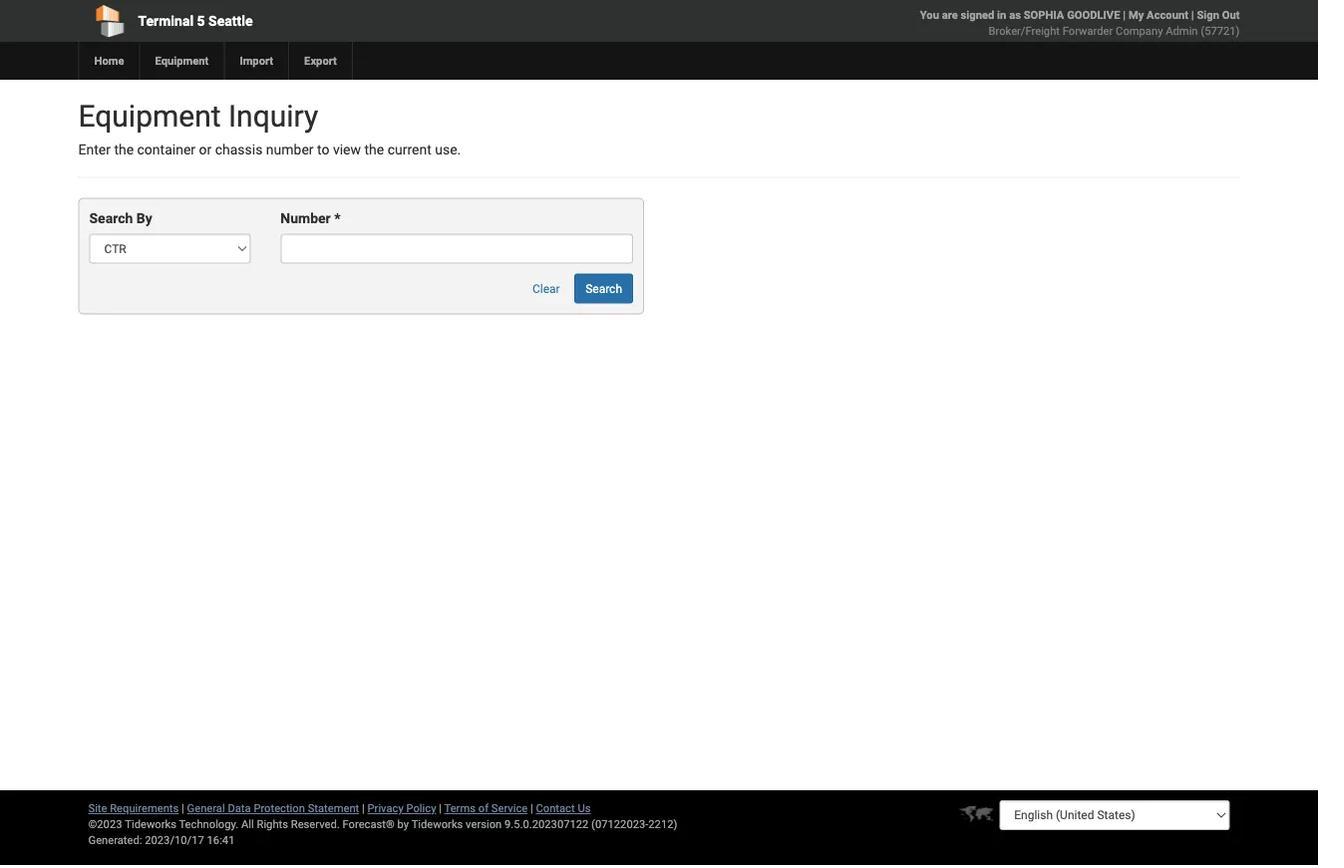 Task type: locate. For each thing, give the bounding box(es) containing it.
search by
[[89, 210, 152, 227]]

1 horizontal spatial search
[[586, 282, 622, 296]]

export link
[[288, 42, 352, 80]]

import link
[[224, 42, 288, 80]]

search
[[89, 210, 133, 227], [586, 282, 622, 296]]

1 vertical spatial equipment
[[78, 98, 221, 134]]

equipment
[[155, 54, 209, 67], [78, 98, 221, 134]]

inquiry
[[228, 98, 318, 134]]

terms
[[444, 803, 476, 816]]

as
[[1010, 8, 1021, 21]]

*
[[334, 210, 341, 227]]

view
[[333, 142, 361, 158]]

you are signed in as sophia goodlive | my account | sign out broker/freight forwarder company admin (57721)
[[921, 8, 1240, 37]]

number *
[[281, 210, 341, 227]]

the
[[114, 142, 134, 158], [365, 142, 384, 158]]

site
[[88, 803, 107, 816]]

0 horizontal spatial search
[[89, 210, 133, 227]]

in
[[998, 8, 1007, 21]]

sophia
[[1024, 8, 1065, 21]]

terminal 5 seattle
[[138, 12, 253, 29]]

0 vertical spatial search
[[89, 210, 133, 227]]

are
[[942, 8, 958, 21]]

search left "by"
[[89, 210, 133, 227]]

the right enter
[[114, 142, 134, 158]]

forecast®
[[343, 818, 395, 831]]

by
[[398, 818, 409, 831]]

search inside button
[[586, 282, 622, 296]]

0 vertical spatial equipment
[[155, 54, 209, 67]]

sign
[[1197, 8, 1220, 21]]

chassis
[[215, 142, 263, 158]]

clear
[[533, 282, 560, 296]]

2212)
[[649, 818, 678, 831]]

reserved.
[[291, 818, 340, 831]]

(57721)
[[1201, 24, 1240, 37]]

terms of service link
[[444, 803, 528, 816]]

equipment for equipment inquiry enter the container or chassis number to view the current use.
[[78, 98, 221, 134]]

equipment inside equipment inquiry enter the container or chassis number to view the current use.
[[78, 98, 221, 134]]

equipment inside equipment link
[[155, 54, 209, 67]]

| left general
[[182, 803, 184, 816]]

general
[[187, 803, 225, 816]]

9.5.0.202307122
[[505, 818, 589, 831]]

search for search
[[586, 282, 622, 296]]

current
[[388, 142, 432, 158]]

16:41
[[207, 834, 235, 847]]

broker/freight
[[989, 24, 1060, 37]]

equipment for equipment
[[155, 54, 209, 67]]

©2023 tideworks
[[88, 818, 176, 831]]

terminal
[[138, 12, 194, 29]]

contact
[[536, 803, 575, 816]]

signed
[[961, 8, 995, 21]]

|
[[1124, 8, 1126, 21], [1192, 8, 1195, 21], [182, 803, 184, 816], [362, 803, 365, 816], [439, 803, 442, 816], [531, 803, 533, 816]]

the right view
[[365, 142, 384, 158]]

protection
[[254, 803, 305, 816]]

admin
[[1166, 24, 1199, 37]]

1 horizontal spatial the
[[365, 142, 384, 158]]

0 horizontal spatial the
[[114, 142, 134, 158]]

export
[[304, 54, 337, 67]]

| up 9.5.0.202307122
[[531, 803, 533, 816]]

site requirements link
[[88, 803, 179, 816]]

equipment up container
[[78, 98, 221, 134]]

number
[[281, 210, 331, 227]]

equipment down terminal 5 seattle
[[155, 54, 209, 67]]

home link
[[78, 42, 139, 80]]

1 vertical spatial search
[[586, 282, 622, 296]]

general data protection statement link
[[187, 803, 359, 816]]

privacy policy link
[[368, 803, 436, 816]]

site requirements | general data protection statement | privacy policy | terms of service | contact us ©2023 tideworks technology. all rights reserved. forecast® by tideworks version 9.5.0.202307122 (07122023-2212) generated: 2023/10/17 16:41
[[88, 803, 678, 847]]

container
[[137, 142, 196, 158]]

(07122023-
[[592, 818, 649, 831]]

search right clear button
[[586, 282, 622, 296]]



Task type: describe. For each thing, give the bounding box(es) containing it.
version
[[466, 818, 502, 831]]

tideworks
[[412, 818, 463, 831]]

technology.
[[179, 818, 239, 831]]

number
[[266, 142, 314, 158]]

clear button
[[522, 274, 571, 304]]

5
[[197, 12, 205, 29]]

2 the from the left
[[365, 142, 384, 158]]

data
[[228, 803, 251, 816]]

us
[[578, 803, 591, 816]]

privacy
[[368, 803, 404, 816]]

| left the sign
[[1192, 8, 1195, 21]]

| up forecast®
[[362, 803, 365, 816]]

or
[[199, 142, 212, 158]]

search button
[[575, 274, 633, 304]]

service
[[492, 803, 528, 816]]

to
[[317, 142, 330, 158]]

forwarder
[[1063, 24, 1114, 37]]

account
[[1147, 8, 1189, 21]]

statement
[[308, 803, 359, 816]]

import
[[240, 54, 273, 67]]

my account link
[[1129, 8, 1189, 21]]

2023/10/17
[[145, 834, 204, 847]]

all
[[241, 818, 254, 831]]

out
[[1223, 8, 1240, 21]]

seattle
[[209, 12, 253, 29]]

requirements
[[110, 803, 179, 816]]

of
[[479, 803, 489, 816]]

search for search by
[[89, 210, 133, 227]]

equipment inquiry enter the container or chassis number to view the current use.
[[78, 98, 461, 158]]

rights
[[257, 818, 288, 831]]

1 the from the left
[[114, 142, 134, 158]]

home
[[94, 54, 124, 67]]

enter
[[78, 142, 111, 158]]

| left my
[[1124, 8, 1126, 21]]

use.
[[435, 142, 461, 158]]

equipment link
[[139, 42, 224, 80]]

company
[[1116, 24, 1164, 37]]

| up the tideworks
[[439, 803, 442, 816]]

generated:
[[88, 834, 142, 847]]

sign out link
[[1197, 8, 1240, 21]]

by
[[136, 210, 152, 227]]

policy
[[406, 803, 436, 816]]

Number * text field
[[281, 234, 633, 264]]

you
[[921, 8, 940, 21]]

my
[[1129, 8, 1145, 21]]

goodlive
[[1068, 8, 1121, 21]]

terminal 5 seattle link
[[78, 0, 545, 42]]

contact us link
[[536, 803, 591, 816]]



Task type: vqa. For each thing, say whether or not it's contained in the screenshot.
bill
no



